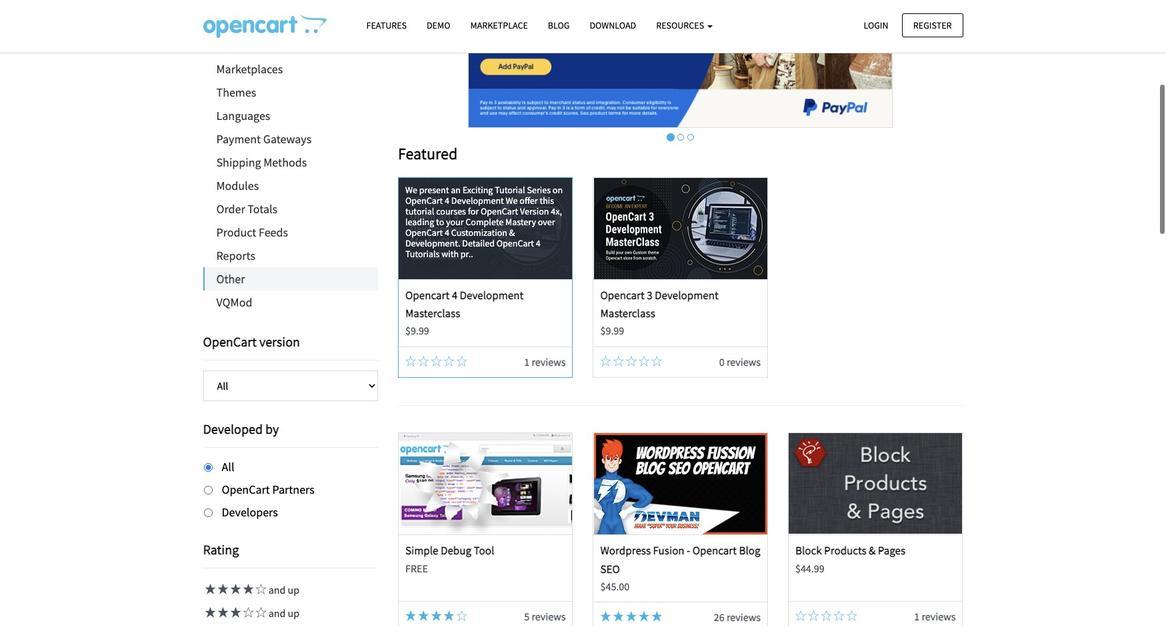 Task type: vqa. For each thing, say whether or not it's contained in the screenshot.
right account
no



Task type: describe. For each thing, give the bounding box(es) containing it.
1 reviews for block products & pages
[[915, 611, 956, 624]]

development for opencart 4 development masterclass
[[460, 288, 524, 303]]

partners
[[272, 482, 315, 497]]

1 reviews for opencart 4 development masterclass
[[524, 355, 566, 369]]

4 right to
[[445, 227, 450, 239]]

detailed
[[462, 237, 495, 249]]

block products & pages link
[[796, 544, 906, 559]]

marketplaces link
[[203, 57, 378, 81]]

themes
[[216, 85, 256, 100]]

development for opencart 3 development masterclass
[[655, 288, 719, 303]]

reviews for wordpress fusion - opencart blog seo
[[727, 611, 761, 625]]

$9.99 for opencart 3 development masterclass
[[601, 324, 625, 338]]

4 left "an"
[[445, 195, 450, 207]]

opencart version
[[203, 334, 300, 350]]

this
[[540, 195, 554, 207]]

simple debug tool link
[[406, 544, 494, 559]]

blog inside wordpress fusion - opencart blog seo $45.00
[[739, 544, 761, 559]]

opencart 4 development masterclass image
[[399, 178, 572, 279]]

0 reviews
[[720, 355, 761, 369]]

0
[[720, 355, 725, 369]]

demo link
[[417, 14, 461, 37]]

seo
[[601, 562, 620, 577]]

blog link
[[538, 14, 580, 37]]

simple debug tool free
[[406, 544, 494, 575]]

languages link
[[203, 104, 378, 127]]

vqmod link
[[203, 291, 378, 314]]

1 for block products & pages
[[915, 611, 920, 624]]

blog inside blog link
[[548, 19, 570, 31]]

gateways
[[263, 131, 312, 147]]

customization
[[452, 227, 508, 239]]

marketplace
[[471, 19, 528, 31]]

5 reviews
[[524, 611, 566, 624]]

register link
[[902, 13, 964, 37]]

& inside we present an exciting tutorial series on opencart 4 development we offer this tutorial courses for opencart version 4x, leading to your complete mastery over opencart 4 customization & development. detailed opencart 4 tutorials with pr..
[[509, 227, 515, 239]]

methods
[[264, 155, 307, 170]]

order totals link
[[203, 197, 378, 221]]

product feeds link
[[203, 221, 378, 244]]

debug
[[441, 544, 472, 559]]

order
[[216, 201, 245, 217]]

& inside block products & pages $44.99
[[869, 544, 876, 559]]

masterclass for 4
[[406, 306, 460, 321]]

version
[[520, 205, 549, 217]]

simple
[[406, 544, 439, 559]]

5
[[524, 611, 530, 624]]

wordpress
[[601, 544, 651, 559]]

over
[[538, 216, 555, 228]]

with
[[442, 248, 459, 260]]

developed
[[203, 421, 263, 438]]

development.
[[406, 237, 461, 249]]

pr..
[[461, 248, 473, 260]]

$9.99 for opencart 4 development masterclass
[[406, 324, 429, 338]]

shipping methods
[[216, 155, 307, 170]]

wordpress fusion - opencart blog seo link
[[601, 544, 761, 577]]

we present an exciting tutorial series on opencart 4 development we offer this tutorial courses for opencart version 4x, leading to your complete mastery over opencart 4 customization & development. detailed opencart 4 tutorials with pr..
[[406, 184, 563, 260]]

marketplaces
[[216, 61, 283, 77]]

your
[[446, 216, 464, 228]]

themes link
[[203, 81, 378, 104]]

1 and up link from the top
[[203, 584, 300, 597]]

4 down over
[[536, 237, 541, 249]]

-
[[687, 544, 691, 559]]

4x,
[[551, 205, 562, 217]]

block
[[796, 544, 822, 559]]

mastery
[[506, 216, 536, 228]]

pages
[[878, 544, 906, 559]]

products
[[825, 544, 867, 559]]

simple debug tool image
[[399, 434, 572, 535]]

block products & pages image
[[789, 434, 963, 535]]

26 reviews
[[714, 611, 761, 625]]

register
[[914, 19, 952, 31]]

rating
[[203, 542, 239, 559]]

present
[[419, 184, 449, 196]]

by
[[266, 421, 279, 438]]

we present an exciting tutorial series on opencart 4 development we offer this tutorial courses for opencart version 4x, leading to your complete mastery over opencart 4 customization & development. detailed opencart 4 tutorials with pr.. link
[[399, 178, 573, 279]]

modules
[[216, 178, 259, 193]]

development inside we present an exciting tutorial series on opencart 4 development we offer this tutorial courses for opencart version 4x, leading to your complete mastery over opencart 4 customization & development. detailed opencart 4 tutorials with pr..
[[452, 195, 504, 207]]

all link
[[203, 34, 378, 57]]

block products & pages $44.99
[[796, 544, 906, 575]]

developers
[[222, 505, 278, 520]]

2 and from the top
[[269, 607, 286, 621]]

$44.99
[[796, 562, 825, 575]]

reviews for block products & pages
[[922, 611, 956, 624]]

shipping
[[216, 155, 261, 170]]

featured
[[398, 143, 458, 164]]

complete
[[466, 216, 504, 228]]

offer
[[520, 195, 538, 207]]



Task type: locate. For each thing, give the bounding box(es) containing it.
$45.00
[[601, 580, 630, 594]]

masterclass inside opencart 4 development masterclass $9.99
[[406, 306, 460, 321]]

feeds
[[259, 225, 288, 240]]

1 horizontal spatial we
[[506, 195, 518, 207]]

to
[[436, 216, 444, 228]]

blog left block at the right of the page
[[739, 544, 761, 559]]

1 vertical spatial 1 reviews
[[915, 611, 956, 624]]

$9.99
[[406, 324, 429, 338], [601, 324, 625, 338]]

0 vertical spatial and up link
[[203, 584, 300, 597]]

2 $9.99 from the left
[[601, 324, 625, 338]]

opencart down tutorials
[[406, 288, 450, 303]]

masterclass down 3
[[601, 306, 656, 321]]

1 vertical spatial &
[[869, 544, 876, 559]]

leading
[[406, 216, 434, 228]]

fusion
[[653, 544, 685, 559]]

developed by
[[203, 421, 279, 438]]

0 vertical spatial &
[[509, 227, 515, 239]]

masterclass
[[406, 306, 460, 321], [601, 306, 656, 321]]

tutorial
[[406, 205, 435, 217]]

masterclass for 3
[[601, 306, 656, 321]]

1 horizontal spatial 1
[[915, 611, 920, 624]]

& right complete
[[509, 227, 515, 239]]

star light o image
[[406, 356, 416, 367], [418, 356, 429, 367], [431, 356, 442, 367], [444, 356, 455, 367], [639, 356, 650, 367], [254, 585, 266, 595], [254, 608, 266, 619], [796, 611, 806, 622], [821, 611, 832, 622], [834, 611, 845, 622]]

features link
[[357, 14, 417, 37]]

payment gateways link
[[203, 127, 378, 151]]

opencart for opencart 4 development masterclass
[[406, 288, 450, 303]]

2 masterclass from the left
[[601, 306, 656, 321]]

reviews for opencart 3 development masterclass
[[727, 355, 761, 369]]

2 and up from the top
[[266, 607, 300, 621]]

opencart 4 development masterclass $9.99
[[406, 288, 524, 338]]

1 vertical spatial and
[[269, 607, 286, 621]]

opencart 4 development masterclass link
[[406, 288, 524, 321]]

on
[[553, 184, 563, 196]]

an
[[451, 184, 461, 196]]

login
[[864, 19, 889, 31]]

product feeds
[[216, 225, 288, 240]]

3
[[647, 288, 653, 303]]

for
[[468, 205, 479, 217]]

paypal payment gateway image
[[468, 0, 893, 128]]

$9.99 inside opencart 4 development masterclass $9.99
[[406, 324, 429, 338]]

1 vertical spatial all
[[222, 460, 234, 475]]

1 reviews
[[524, 355, 566, 369], [915, 611, 956, 624]]

opencart inside opencart 3 development masterclass $9.99
[[601, 288, 645, 303]]

payment gateways
[[216, 131, 312, 147]]

development
[[452, 195, 504, 207], [460, 288, 524, 303], [655, 288, 719, 303]]

opencart inside wordpress fusion - opencart blog seo $45.00
[[693, 544, 737, 559]]

1
[[524, 355, 530, 369], [915, 611, 920, 624]]

2 horizontal spatial opencart
[[693, 544, 737, 559]]

and up link
[[203, 584, 300, 597], [203, 607, 300, 621]]

opencart 3 development masterclass $9.99
[[601, 288, 719, 338]]

development inside opencart 3 development masterclass $9.99
[[655, 288, 719, 303]]

other link
[[204, 267, 378, 291]]

opencart 3 development masterclass image
[[594, 178, 768, 279]]

download
[[590, 19, 636, 31]]

tutorial
[[495, 184, 525, 196]]

opencart for opencart 3 development masterclass
[[601, 288, 645, 303]]

product
[[216, 225, 256, 240]]

reviews for opencart 4 development masterclass
[[532, 355, 566, 369]]

1 vertical spatial and up
[[266, 607, 300, 621]]

all
[[216, 38, 229, 53], [222, 460, 234, 475]]

reviews for simple debug tool
[[532, 611, 566, 624]]

1 up from the top
[[288, 584, 300, 597]]

download link
[[580, 14, 646, 37]]

0 vertical spatial 1
[[524, 355, 530, 369]]

0 vertical spatial 1 reviews
[[524, 355, 566, 369]]

opencart 3 development masterclass link
[[601, 288, 719, 321]]

star light image
[[203, 585, 216, 595], [241, 585, 254, 595], [228, 608, 241, 619], [406, 611, 416, 622], [431, 611, 442, 622], [601, 612, 611, 623], [613, 612, 624, 623], [639, 612, 650, 623]]

star light o image inside and up link
[[241, 608, 254, 619]]

we left "present"
[[406, 184, 418, 196]]

1 vertical spatial and up link
[[203, 607, 300, 621]]

reports link
[[203, 244, 378, 267]]

1 vertical spatial blog
[[739, 544, 761, 559]]

demo
[[427, 19, 451, 31]]

vqmod
[[216, 295, 252, 310]]

0 horizontal spatial masterclass
[[406, 306, 460, 321]]

all up marketplaces
[[216, 38, 229, 53]]

development right 3
[[655, 288, 719, 303]]

0 vertical spatial blog
[[548, 19, 570, 31]]

1 $9.99 from the left
[[406, 324, 429, 338]]

$9.99 inside opencart 3 development masterclass $9.99
[[601, 324, 625, 338]]

languages
[[216, 108, 270, 123]]

1 horizontal spatial blog
[[739, 544, 761, 559]]

26
[[714, 611, 725, 625]]

1 and up from the top
[[266, 584, 300, 597]]

0 horizontal spatial $9.99
[[406, 324, 429, 338]]

development down pr..
[[460, 288, 524, 303]]

courses
[[436, 205, 466, 217]]

resources link
[[646, 14, 723, 37]]

order totals
[[216, 201, 278, 217]]

shipping methods link
[[203, 151, 378, 174]]

opencart partners
[[222, 482, 315, 497]]

0 vertical spatial and
[[269, 584, 286, 597]]

0 horizontal spatial opencart
[[406, 288, 450, 303]]

opencart left 3
[[601, 288, 645, 303]]

and
[[269, 584, 286, 597], [269, 607, 286, 621]]

1 horizontal spatial opencart
[[601, 288, 645, 303]]

wordpress fusion - opencart blog seo $45.00
[[601, 544, 761, 594]]

None radio
[[204, 464, 212, 472], [204, 486, 212, 495], [204, 509, 212, 517], [204, 464, 212, 472], [204, 486, 212, 495], [204, 509, 212, 517]]

and up for first and up link from the bottom of the page
[[266, 607, 300, 621]]

modules link
[[203, 174, 378, 197]]

opencart
[[406, 288, 450, 303], [601, 288, 645, 303], [693, 544, 737, 559]]

star light o image
[[457, 356, 467, 367], [601, 356, 611, 367], [613, 356, 624, 367], [626, 356, 637, 367], [652, 356, 663, 367], [241, 608, 254, 619], [457, 611, 467, 622], [809, 611, 819, 622], [847, 611, 858, 622]]

blog left download
[[548, 19, 570, 31]]

1 and from the top
[[269, 584, 286, 597]]

wordpress fusion - opencart blog seo image
[[594, 434, 768, 535]]

and up for 1st and up link
[[266, 584, 300, 597]]

1 horizontal spatial &
[[869, 544, 876, 559]]

1 horizontal spatial $9.99
[[601, 324, 625, 338]]

star light image
[[216, 585, 228, 595], [228, 585, 241, 595], [203, 608, 216, 619], [216, 608, 228, 619], [418, 611, 429, 622], [444, 611, 455, 622], [626, 612, 637, 623], [652, 612, 663, 623]]

free
[[406, 562, 428, 575]]

0 vertical spatial up
[[288, 584, 300, 597]]

version
[[259, 334, 300, 350]]

1 vertical spatial up
[[288, 607, 300, 621]]

features
[[367, 19, 407, 31]]

$9.99 down 'opencart 3 development masterclass' link
[[601, 324, 625, 338]]

&
[[509, 227, 515, 239], [869, 544, 876, 559]]

1 vertical spatial 1
[[915, 611, 920, 624]]

0 horizontal spatial 1 reviews
[[524, 355, 566, 369]]

opencart - marketplace image
[[203, 14, 327, 38]]

opencart right - in the right bottom of the page
[[693, 544, 737, 559]]

other
[[216, 271, 245, 287]]

0 horizontal spatial &
[[509, 227, 515, 239]]

2 and up link from the top
[[203, 607, 300, 621]]

login link
[[853, 13, 900, 37]]

we left offer
[[506, 195, 518, 207]]

marketplace link
[[461, 14, 538, 37]]

$9.99 down "opencart 4 development masterclass" link
[[406, 324, 429, 338]]

1 masterclass from the left
[[406, 306, 460, 321]]

1 horizontal spatial 1 reviews
[[915, 611, 956, 624]]

1 for opencart 4 development masterclass
[[524, 355, 530, 369]]

opencart inside opencart 4 development masterclass $9.99
[[406, 288, 450, 303]]

all down developed
[[222, 460, 234, 475]]

development up complete
[[452, 195, 504, 207]]

1 horizontal spatial masterclass
[[601, 306, 656, 321]]

4 down with
[[452, 288, 458, 303]]

reviews
[[532, 355, 566, 369], [727, 355, 761, 369], [532, 611, 566, 624], [922, 611, 956, 624], [727, 611, 761, 625]]

totals
[[248, 201, 278, 217]]

tutorials
[[406, 248, 440, 260]]

0 vertical spatial and up
[[266, 584, 300, 597]]

reports
[[216, 248, 255, 263]]

exciting
[[463, 184, 493, 196]]

development inside opencart 4 development masterclass $9.99
[[460, 288, 524, 303]]

& left pages
[[869, 544, 876, 559]]

0 horizontal spatial we
[[406, 184, 418, 196]]

masterclass inside opencart 3 development masterclass $9.99
[[601, 306, 656, 321]]

opencart
[[406, 195, 443, 207], [481, 205, 518, 217], [406, 227, 443, 239], [497, 237, 534, 249], [203, 334, 257, 350], [222, 482, 270, 497]]

4 inside opencart 4 development masterclass $9.99
[[452, 288, 458, 303]]

0 horizontal spatial 1
[[524, 355, 530, 369]]

0 vertical spatial all
[[216, 38, 229, 53]]

payment
[[216, 131, 261, 147]]

0 horizontal spatial blog
[[548, 19, 570, 31]]

2 up from the top
[[288, 607, 300, 621]]

series
[[527, 184, 551, 196]]

masterclass down tutorials
[[406, 306, 460, 321]]



